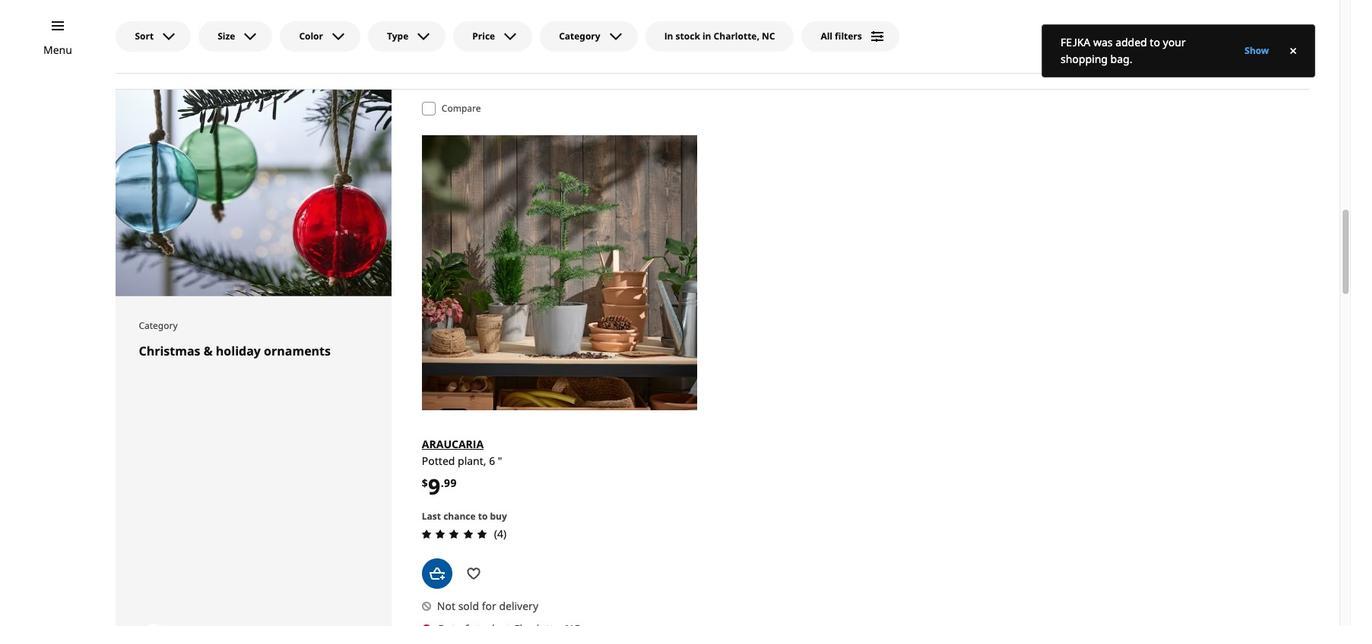 Task type: vqa. For each thing, say whether or not it's contained in the screenshot.
Open PDF ( 81.07 KB ) Open
no



Task type: locate. For each thing, give the bounding box(es) containing it.
menu button
[[43, 42, 72, 59]]

to left buy
[[478, 511, 488, 523]]

was
[[1093, 35, 1113, 49]]

0 vertical spatial category
[[559, 30, 600, 43]]

nc inside 'popup button'
[[762, 30, 775, 43]]

0 horizontal spatial to
[[478, 511, 488, 523]]

for up sort 'popup button'
[[176, 6, 190, 20]]

of
[[1070, 34, 1081, 49]]

christmas & holiday ornaments
[[139, 343, 331, 359]]

sold
[[152, 6, 173, 20], [1070, 11, 1091, 26], [458, 599, 479, 613]]

1 horizontal spatial for
[[482, 599, 496, 613]]

0 horizontal spatial delivery
[[193, 6, 232, 20]]

show button
[[1245, 44, 1269, 57]]

not for out
[[1049, 11, 1067, 26]]

delivery up added
[[1111, 11, 1150, 26]]

0 horizontal spatial in stock at charlotte, nc
[[131, 28, 252, 43]]

stock right of
[[1083, 34, 1110, 49]]

fejka was added to your shopping bag.
[[1061, 35, 1186, 66]]

to left your
[[1150, 35, 1160, 49]]

category
[[559, 30, 600, 43], [139, 319, 178, 332]]

$
[[422, 476, 428, 490]]

1 horizontal spatial compare
[[1219, 29, 1265, 43]]

.
[[441, 476, 444, 490]]

1 horizontal spatial not sold for delivery
[[437, 599, 538, 613]]

0 vertical spatial to
[[1150, 35, 1160, 49]]

last chance to buy
[[422, 511, 507, 523]]

sold for of
[[1070, 11, 1091, 26]]

sold up sort 'popup button'
[[152, 6, 173, 20]]

compare down price
[[442, 102, 481, 115]]

0 vertical spatial compare
[[1219, 29, 1265, 43]]

not
[[131, 6, 150, 20], [1049, 11, 1067, 26], [437, 599, 455, 613]]

sort button
[[116, 21, 191, 52]]

not sold for delivery
[[131, 6, 232, 20], [1049, 11, 1150, 26], [437, 599, 538, 613]]

sold up of
[[1070, 11, 1091, 26]]

sold down review: 5 out of 5 stars. total reviews: 4 image
[[458, 599, 479, 613]]

nc
[[543, 20, 558, 34], [237, 28, 252, 43], [762, 30, 775, 43], [1177, 34, 1192, 49]]

review: 5 out of 5 stars. total reviews: 4 image
[[417, 525, 491, 543]]

delivery
[[193, 6, 232, 20], [1111, 11, 1150, 26], [499, 599, 538, 613]]

at
[[478, 20, 488, 34], [172, 28, 182, 43], [1112, 34, 1122, 49]]

color button
[[280, 21, 360, 52]]

(4)
[[494, 527, 507, 541]]

delivery for charlotte,
[[193, 6, 232, 20]]

"
[[498, 454, 502, 469]]

not sold for delivery up sort 'popup button'
[[131, 6, 232, 20]]

0 horizontal spatial for
[[176, 6, 190, 20]]

to inside fejka was added to your shopping bag.
[[1150, 35, 1160, 49]]

0 horizontal spatial compare
[[442, 102, 481, 115]]

menu
[[43, 43, 72, 57]]

to
[[1150, 35, 1160, 49], [478, 511, 488, 523]]

all
[[821, 30, 833, 43]]

not up out
[[1049, 11, 1067, 26]]

last
[[422, 511, 441, 523]]

0 horizontal spatial not sold for delivery
[[131, 6, 232, 20]]

1 horizontal spatial at
[[478, 20, 488, 34]]

2 horizontal spatial delivery
[[1111, 11, 1150, 26]]

not sold for delivery up "was"
[[1049, 11, 1150, 26]]

out
[[1049, 34, 1068, 49]]

2 horizontal spatial not
[[1049, 11, 1067, 26]]

price button
[[453, 21, 532, 52]]

compare up show
[[1219, 29, 1265, 43]]

potted
[[422, 454, 455, 469]]

size button
[[199, 21, 273, 52]]

stock inside 'popup button'
[[676, 30, 700, 43]]

in stock at charlotte, nc
[[437, 20, 558, 34], [131, 28, 252, 43]]

2 horizontal spatial not sold for delivery
[[1049, 11, 1150, 26]]

2 horizontal spatial for
[[1094, 11, 1108, 26]]

for up "was"
[[1094, 11, 1108, 26]]

compare
[[1219, 29, 1265, 43], [442, 102, 481, 115]]

0 horizontal spatial category
[[139, 319, 178, 332]]

delivery up size
[[193, 6, 232, 20]]

2 horizontal spatial sold
[[1070, 11, 1091, 26]]

not down review: 5 out of 5 stars. total reviews: 4 image
[[437, 599, 455, 613]]

not for in
[[131, 6, 150, 20]]

1 horizontal spatial in
[[437, 20, 447, 34]]

0 horizontal spatial not
[[131, 6, 150, 20]]

stock
[[449, 20, 476, 34], [144, 28, 170, 43], [676, 30, 700, 43], [1083, 34, 1110, 49]]

for down (4)
[[482, 599, 496, 613]]

show
[[1245, 44, 1269, 57]]

stock left in
[[676, 30, 700, 43]]

in
[[437, 20, 447, 34], [131, 28, 141, 43], [664, 30, 673, 43]]

1 horizontal spatial to
[[1150, 35, 1160, 49]]

1 horizontal spatial delivery
[[499, 599, 538, 613]]

2 horizontal spatial in
[[664, 30, 673, 43]]

1 horizontal spatial in stock at charlotte, nc
[[437, 20, 558, 34]]

category inside popup button
[[559, 30, 600, 43]]

not up the sort
[[131, 6, 150, 20]]

charlotte,
[[491, 20, 540, 34], [185, 28, 234, 43], [714, 30, 759, 43], [1125, 34, 1174, 49]]

type button
[[368, 21, 446, 52]]

for for stock
[[1094, 11, 1108, 26]]

nc left all
[[762, 30, 775, 43]]

0 horizontal spatial in
[[131, 28, 141, 43]]

for
[[176, 6, 190, 20], [1094, 11, 1108, 26], [482, 599, 496, 613]]

not sold for delivery down (4)
[[437, 599, 538, 613]]

0 horizontal spatial at
[[172, 28, 182, 43]]

0 horizontal spatial sold
[[152, 6, 173, 20]]

1 horizontal spatial category
[[559, 30, 600, 43]]

delivery down (4)
[[499, 599, 538, 613]]



Task type: describe. For each thing, give the bounding box(es) containing it.
christmas
[[139, 343, 200, 359]]

sold for stock
[[152, 6, 173, 20]]

not sold for delivery for at
[[131, 6, 232, 20]]

araucaria potted plant, 6 " $ 9 . 99
[[422, 437, 502, 501]]

charlotte, inside 'popup button'
[[714, 30, 759, 43]]

2 horizontal spatial at
[[1112, 34, 1122, 49]]

in stock in charlotte, nc button
[[645, 21, 794, 52]]

1 vertical spatial compare
[[442, 102, 481, 115]]

araucaria
[[422, 437, 484, 452]]

99
[[444, 476, 457, 490]]

delivery for at
[[1111, 11, 1150, 26]]

stock right 'type' popup button
[[449, 20, 476, 34]]

chance
[[443, 511, 476, 523]]

fejka
[[1061, 35, 1091, 49]]

fejka was added to your shopping bag. alert dialog
[[1042, 24, 1315, 78]]

out of stock at charlotte, nc
[[1049, 34, 1192, 49]]

nc right added
[[1177, 34, 1192, 49]]

all filters
[[821, 30, 862, 43]]

for for at
[[176, 6, 190, 20]]

in inside 'popup button'
[[664, 30, 673, 43]]

category button
[[540, 21, 638, 52]]

buy
[[490, 511, 507, 523]]

1 vertical spatial to
[[478, 511, 488, 523]]

6
[[489, 454, 495, 469]]

plant,
[[458, 454, 486, 469]]

filters
[[835, 30, 862, 43]]

sort
[[135, 30, 154, 43]]

added
[[1116, 35, 1147, 49]]

9
[[428, 472, 441, 501]]

type
[[387, 30, 408, 43]]

not sold for delivery for stock
[[1049, 11, 1150, 26]]

nc right price popup button
[[543, 20, 558, 34]]

nc right size
[[237, 28, 252, 43]]

&
[[204, 343, 213, 359]]

shopping
[[1061, 52, 1108, 66]]

stock left size
[[144, 28, 170, 43]]

in stock in charlotte, nc
[[664, 30, 775, 43]]

1 horizontal spatial sold
[[458, 599, 479, 613]]

1 horizontal spatial not
[[437, 599, 455, 613]]

size
[[218, 30, 235, 43]]

1 vertical spatial category
[[139, 319, 178, 332]]

holiday
[[216, 343, 261, 359]]

price
[[472, 30, 495, 43]]

your
[[1163, 35, 1186, 49]]

color
[[299, 30, 323, 43]]

all filters button
[[802, 21, 899, 52]]

bag.
[[1111, 52, 1132, 66]]

in
[[703, 30, 711, 43]]

ornaments
[[264, 343, 331, 359]]



